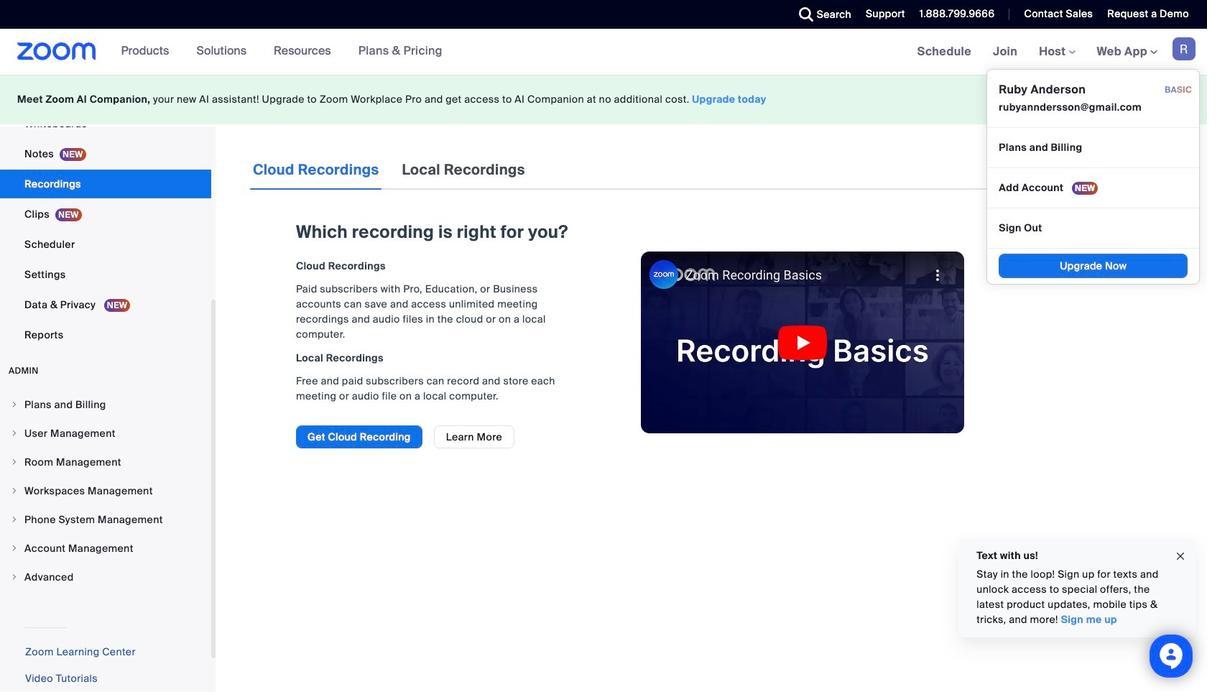 Task type: describe. For each thing, give the bounding box(es) containing it.
admin menu menu
[[0, 391, 211, 592]]

profile picture image
[[1173, 37, 1196, 60]]

side navigation navigation
[[0, 0, 216, 692]]

6 menu item from the top
[[0, 535, 211, 562]]

4 right image from the top
[[10, 544, 19, 553]]

tabs of recording tab list
[[250, 150, 528, 190]]

personal menu menu
[[0, 0, 211, 351]]

4 menu item from the top
[[0, 477, 211, 505]]

2 right image from the top
[[10, 515, 19, 524]]

1 right image from the top
[[10, 400, 19, 409]]

add account image
[[1067, 181, 1093, 194]]

2 tab from the left
[[399, 150, 528, 190]]

2 right image from the top
[[10, 429, 19, 438]]

main content element
[[250, 150, 1173, 463]]

1 menu item from the top
[[0, 391, 211, 418]]



Task type: vqa. For each thing, say whether or not it's contained in the screenshot.
right icon
yes



Task type: locate. For each thing, give the bounding box(es) containing it.
menu inside meetings navigation
[[987, 69, 1201, 285]]

menu
[[987, 69, 1201, 285]]

right image
[[10, 400, 19, 409], [10, 429, 19, 438], [10, 458, 19, 467], [10, 544, 19, 553], [10, 573, 19, 582]]

0 horizontal spatial tab
[[250, 150, 382, 190]]

2 menu item from the top
[[0, 420, 211, 447]]

banner
[[0, 29, 1208, 285]]

1 vertical spatial right image
[[10, 515, 19, 524]]

3 right image from the top
[[10, 458, 19, 467]]

product information navigation
[[110, 29, 454, 75]]

zoom logo image
[[17, 42, 96, 60]]

5 menu item from the top
[[0, 506, 211, 533]]

1 right image from the top
[[10, 487, 19, 495]]

tab
[[250, 150, 382, 190], [399, 150, 528, 190]]

footer
[[0, 75, 1208, 124]]

0 vertical spatial right image
[[10, 487, 19, 495]]

7 menu item from the top
[[0, 564, 211, 591]]

1 horizontal spatial tab
[[399, 150, 528, 190]]

meetings navigation
[[907, 29, 1208, 285]]

5 right image from the top
[[10, 573, 19, 582]]

close image
[[1176, 548, 1187, 565]]

3 menu item from the top
[[0, 449, 211, 476]]

right image
[[10, 487, 19, 495], [10, 515, 19, 524]]

1 tab from the left
[[250, 150, 382, 190]]

menu item
[[0, 391, 211, 418], [0, 420, 211, 447], [0, 449, 211, 476], [0, 477, 211, 505], [0, 506, 211, 533], [0, 535, 211, 562], [0, 564, 211, 591]]



